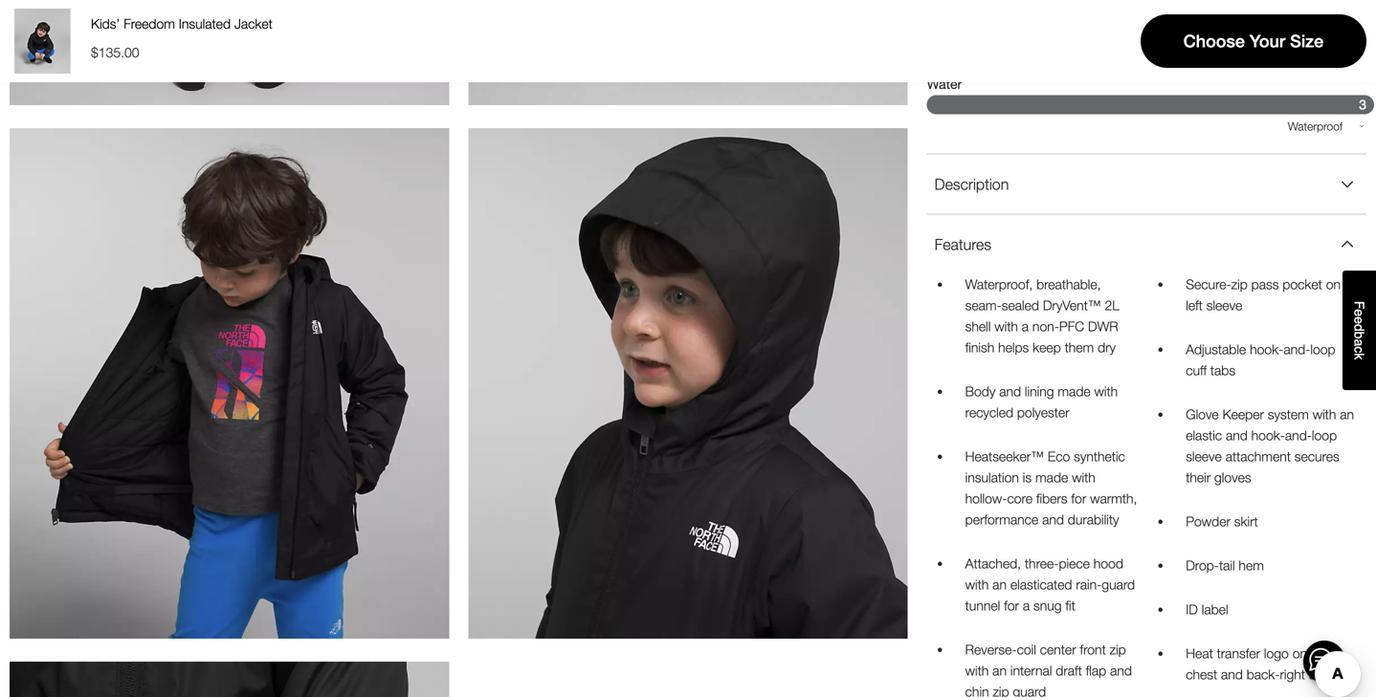 Task type: locate. For each thing, give the bounding box(es) containing it.
2 vertical spatial a
[[1023, 598, 1030, 614]]

0 horizontal spatial guard
[[1013, 684, 1046, 698]]

waterproof
[[1288, 119, 1343, 133], [1215, 145, 1274, 158]]

2 horizontal spatial water
[[1118, 145, 1146, 158]]

and
[[999, 384, 1021, 400], [1226, 428, 1248, 444], [1042, 512, 1064, 528], [1110, 663, 1132, 679], [1221, 667, 1243, 683]]

a up k
[[1352, 339, 1367, 347]]

and- down system
[[1285, 428, 1312, 444]]

with inside "waterproof, breathable, seam-sealed dryvent™ 2l shell with a non-pfc dwr finish helps keep them dry"
[[995, 319, 1018, 335]]

chin
[[965, 684, 989, 698]]

back-
[[1247, 667, 1280, 683]]

zip inside secure-zip pass pocket on left sleeve
[[1232, 277, 1248, 292]]

with up "helps"
[[995, 319, 1018, 335]]

a left non-
[[1022, 319, 1029, 335]]

dryvent™
[[1043, 298, 1101, 313]]

2l
[[1105, 298, 1120, 313]]

adjustable hook-and-loop cuff tabs
[[1186, 342, 1336, 379]]

1 vertical spatial sleeve
[[1186, 449, 1222, 465]]

warmer up warmest
[[1155, 55, 1193, 68]]

an
[[1340, 407, 1354, 423], [993, 577, 1007, 593], [993, 663, 1007, 679]]

an down attached,
[[993, 577, 1007, 593]]

sealed
[[1002, 298, 1039, 313]]

id
[[1186, 602, 1198, 618]]

and inside glove keeper system with an elastic and hook-and-loop sleeve attachment secures their gloves
[[1226, 428, 1248, 444]]

made
[[1058, 384, 1091, 400], [1036, 470, 1068, 486]]

and inside body and lining made with recycled polyester
[[999, 384, 1021, 400]]

for inside attached, three-piece hood with an elasticated rain-guard tunnel for a snug fit
[[1004, 598, 1019, 614]]

sleeve inside glove keeper system with an elastic and hook-and-loop sleeve attachment secures their gloves
[[1186, 449, 1222, 465]]

0 vertical spatial an
[[1340, 407, 1354, 423]]

0 horizontal spatial waterproof
[[1215, 145, 1274, 158]]

1 vertical spatial left
[[1311, 646, 1328, 662]]

them
[[1065, 340, 1094, 356]]

made right lining
[[1058, 384, 1091, 400]]

sleeve
[[1207, 298, 1243, 313], [1186, 449, 1222, 465]]

tail
[[1219, 558, 1235, 574]]

adjustable
[[1186, 342, 1246, 358]]

loop up secures
[[1312, 428, 1337, 444]]

hook- right adjustable
[[1250, 342, 1284, 358]]

1 vertical spatial made
[[1036, 470, 1068, 486]]

an inside attached, three-piece hood with an elasticated rain-guard tunnel for a snug fit
[[993, 577, 1007, 593]]

resistant
[[1150, 145, 1195, 158]]

guard
[[1102, 577, 1135, 593], [1013, 684, 1046, 698]]

left up the shoulder
[[1311, 646, 1328, 662]]

0 vertical spatial and-
[[1284, 342, 1311, 358]]

insulation
[[965, 470, 1019, 486]]

pfc
[[1060, 319, 1085, 335]]

and left lining
[[999, 384, 1021, 400]]

zip right front
[[1110, 642, 1126, 658]]

hook-
[[1250, 342, 1284, 358], [1252, 428, 1285, 444]]

and- left the c on the right of page
[[1284, 342, 1311, 358]]

0 vertical spatial guard
[[1102, 577, 1135, 593]]

and right flap
[[1110, 663, 1132, 679]]

1 vertical spatial guard
[[1013, 684, 1046, 698]]

label
[[1202, 602, 1229, 618]]

guard down internal
[[1013, 684, 1046, 698]]

loop inside glove keeper system with an elastic and hook-and-loop sleeve attachment secures their gloves
[[1312, 428, 1337, 444]]

1 vertical spatial for
[[1004, 598, 1019, 614]]

powder skirt
[[1186, 514, 1258, 530]]

and down transfer at the bottom
[[1221, 667, 1243, 683]]

hook- up attachment
[[1252, 428, 1285, 444]]

guard down hood
[[1102, 577, 1135, 593]]

loop
[[1311, 342, 1336, 358], [1312, 428, 1337, 444]]

for for warmth,
[[1071, 491, 1087, 507]]

glove
[[1186, 407, 1219, 423]]

choose your size
[[1184, 31, 1324, 51]]

pocket
[[1283, 277, 1323, 292]]

water 3
[[927, 76, 1367, 112]]

left down secure-
[[1186, 298, 1203, 313]]

0 vertical spatial on
[[1326, 277, 1341, 292]]

2 vertical spatial zip
[[993, 684, 1009, 698]]

helps
[[998, 340, 1029, 356]]

2 vertical spatial an
[[993, 663, 1007, 679]]

0 vertical spatial loop
[[1311, 342, 1336, 358]]

1 vertical spatial on
[[1293, 646, 1308, 662]]

with inside glove keeper system with an elastic and hook-and-loop sleeve attachment secures their gloves
[[1313, 407, 1337, 423]]

$135.00
[[91, 45, 139, 60]]

1 horizontal spatial water
[[1020, 145, 1049, 158]]

sleeve down elastic
[[1186, 449, 1222, 465]]

for right tunnel
[[1004, 598, 1019, 614]]

e up 'd' at the top right of the page
[[1352, 310, 1367, 317]]

water
[[927, 76, 962, 92], [1020, 145, 1049, 158], [1118, 145, 1146, 158]]

attachment
[[1226, 449, 1291, 465]]

on
[[1326, 277, 1341, 292], [1293, 646, 1308, 662]]

and inside heatseeker™ eco synthetic insulation is made with hollow-core fibers for warmth, performance and durability
[[1042, 512, 1064, 528]]

on up right
[[1293, 646, 1308, 662]]

performance
[[965, 512, 1039, 528]]

1 vertical spatial an
[[993, 577, 1007, 593]]

1 vertical spatial loop
[[1312, 428, 1337, 444]]

1 vertical spatial and-
[[1285, 428, 1312, 444]]

snug
[[1034, 598, 1062, 614]]

with up chin
[[965, 663, 989, 679]]

for for a
[[1004, 598, 1019, 614]]

made inside body and lining made with recycled polyester
[[1058, 384, 1091, 400]]

tabs
[[1211, 363, 1236, 379]]

1 vertical spatial a
[[1352, 339, 1367, 347]]

choose
[[1184, 31, 1245, 51]]

an inside glove keeper system with an elastic and hook-and-loop sleeve attachment secures their gloves
[[1340, 407, 1354, 423]]

0 vertical spatial zip
[[1232, 277, 1248, 292]]

0 horizontal spatial water
[[927, 76, 962, 92]]

dry
[[1098, 340, 1116, 356]]

front
[[1080, 642, 1106, 658]]

transfer
[[1217, 646, 1261, 662]]

zip left pass
[[1232, 277, 1248, 292]]

1 vertical spatial zip
[[1110, 642, 1126, 658]]

0 horizontal spatial on
[[1293, 646, 1308, 662]]

and down 'fibers'
[[1042, 512, 1064, 528]]

loop left the c on the right of page
[[1311, 342, 1336, 358]]

with up tunnel
[[965, 577, 989, 593]]

left inside heat transfer logo on left chest and back-right shoulder
[[1311, 646, 1328, 662]]

2 horizontal spatial zip
[[1232, 277, 1248, 292]]

and- inside glove keeper system with an elastic and hook-and-loop sleeve attachment secures their gloves
[[1285, 428, 1312, 444]]

1 horizontal spatial left
[[1311, 646, 1328, 662]]

waterproof down the size
[[1288, 119, 1343, 133]]

secure-zip pass pocket on left sleeve
[[1186, 277, 1341, 313]]

0 vertical spatial sleeve
[[1207, 298, 1243, 313]]

size
[[1290, 31, 1324, 51]]

an right system
[[1340, 407, 1354, 423]]

with down the synthetic
[[1072, 470, 1096, 486]]

waterproof right resistant
[[1215, 145, 1274, 158]]

durability
[[1068, 512, 1119, 528]]

made up 'fibers'
[[1036, 470, 1068, 486]]

for
[[1071, 491, 1087, 507], [1004, 598, 1019, 614]]

left
[[1186, 298, 1203, 313], [1311, 646, 1328, 662]]

a inside "waterproof, breathable, seam-sealed dryvent™ 2l shell with a non-pfc dwr finish helps keep them dry"
[[1022, 319, 1029, 335]]

water resistant
[[1118, 145, 1195, 158]]

zip right chin
[[993, 684, 1009, 698]]

an down the reverse-
[[993, 663, 1007, 679]]

0 vertical spatial hook-
[[1250, 342, 1284, 358]]

with right system
[[1313, 407, 1337, 423]]

1 horizontal spatial on
[[1326, 277, 1341, 292]]

with inside attached, three-piece hood with an elasticated rain-guard tunnel for a snug fit
[[965, 577, 989, 593]]

e
[[1352, 310, 1367, 317], [1352, 317, 1367, 324]]

0 vertical spatial a
[[1022, 319, 1029, 335]]

fit
[[1066, 598, 1076, 614]]

chest
[[1186, 667, 1218, 683]]

made inside heatseeker™ eco synthetic insulation is made with hollow-core fibers for warmth, performance and durability
[[1036, 470, 1068, 486]]

for up durability
[[1071, 491, 1087, 507]]

and down keeper
[[1226, 428, 1248, 444]]

on inside heat transfer logo on left chest and back-right shoulder
[[1293, 646, 1308, 662]]

0 vertical spatial left
[[1186, 298, 1203, 313]]

shell
[[965, 319, 991, 335]]

water inside water 3
[[927, 76, 962, 92]]

waterproof,
[[965, 277, 1033, 292]]

polyester
[[1017, 405, 1070, 421]]

1 horizontal spatial guard
[[1102, 577, 1135, 593]]

0 vertical spatial for
[[1071, 491, 1087, 507]]

on right pocket
[[1326, 277, 1341, 292]]

1 vertical spatial hook-
[[1252, 428, 1285, 444]]

a left snug on the bottom right of page
[[1023, 598, 1030, 614]]

e up b
[[1352, 317, 1367, 324]]

for inside heatseeker™ eco synthetic insulation is made with hollow-core fibers for warmth, performance and durability
[[1071, 491, 1087, 507]]

1 horizontal spatial for
[[1071, 491, 1087, 507]]

warmth,
[[1090, 491, 1137, 507]]

2 e from the top
[[1352, 317, 1367, 324]]

features button
[[927, 215, 1367, 274]]

0 vertical spatial waterproof
[[1288, 119, 1343, 133]]

with down dry
[[1095, 384, 1118, 400]]

secure-
[[1186, 277, 1232, 292]]

0 horizontal spatial left
[[1186, 298, 1203, 313]]

0 vertical spatial made
[[1058, 384, 1091, 400]]

1 horizontal spatial zip
[[1110, 642, 1126, 658]]

zip
[[1232, 277, 1248, 292], [1110, 642, 1126, 658], [993, 684, 1009, 698]]

warmer right warm on the top
[[1119, 80, 1160, 93]]

sleeve down secure-
[[1207, 298, 1243, 313]]

0 horizontal spatial for
[[1004, 598, 1019, 614]]

reverse-coil center front zip with an internal draft flap and chin zip guard
[[965, 642, 1132, 698]]

piece
[[1059, 556, 1090, 572]]



Task type: describe. For each thing, give the bounding box(es) containing it.
water repellent
[[1020, 145, 1098, 158]]

1 vertical spatial warmer
[[1119, 80, 1160, 93]]

is
[[1023, 470, 1032, 486]]

their
[[1186, 470, 1211, 486]]

reverse-
[[965, 642, 1017, 658]]

drop-
[[1186, 558, 1219, 574]]

1 vertical spatial waterproof
[[1215, 145, 1274, 158]]

f e e d b a c k button
[[1343, 271, 1376, 391]]

id label
[[1186, 602, 1229, 618]]

core
[[1007, 491, 1033, 507]]

https://images.thenorthface.com/is/image/thenorthface/nf0a82yj_jk3_hero?$color swatch$ image
[[10, 9, 75, 74]]

waterproof, breathable, seam-sealed dryvent™ 2l shell with a non-pfc dwr finish helps keep them dry
[[965, 277, 1120, 356]]

three-
[[1025, 556, 1059, 572]]

loop inside the adjustable hook-and-loop cuff tabs
[[1311, 342, 1336, 358]]

internal
[[1011, 663, 1052, 679]]

and- inside the adjustable hook-and-loop cuff tabs
[[1284, 342, 1311, 358]]

your
[[1250, 31, 1286, 51]]

left inside secure-zip pass pocket on left sleeve
[[1186, 298, 1203, 313]]

body
[[965, 384, 996, 400]]

sleeve inside secure-zip pass pocket on left sleeve
[[1207, 298, 1243, 313]]

guard inside reverse-coil center front zip with an internal draft flap and chin zip guard
[[1013, 684, 1046, 698]]

tunnel
[[965, 598, 1000, 614]]

secures
[[1295, 449, 1340, 465]]

heatseeker™
[[965, 449, 1044, 465]]

pass
[[1252, 277, 1279, 292]]

water for water resistant
[[1118, 145, 1146, 158]]

k
[[1352, 353, 1367, 360]]

seam-
[[965, 298, 1002, 313]]

an inside reverse-coil center front zip with an internal draft flap and chin zip guard
[[993, 663, 1007, 679]]

fibers
[[1036, 491, 1068, 507]]

f
[[1352, 301, 1367, 310]]

features
[[935, 235, 992, 254]]

coil
[[1017, 642, 1036, 658]]

3
[[1359, 97, 1367, 112]]

keep
[[1033, 340, 1061, 356]]

elasticated
[[1011, 577, 1072, 593]]

hem
[[1239, 558, 1264, 574]]

a inside attached, three-piece hood with an elasticated rain-guard tunnel for a snug fit
[[1023, 598, 1030, 614]]

warmest
[[1179, 80, 1223, 93]]

skirt
[[1235, 514, 1258, 530]]

a inside button
[[1352, 339, 1367, 347]]

on inside secure-zip pass pocket on left sleeve
[[1326, 277, 1341, 292]]

powder
[[1186, 514, 1231, 530]]

kids' freedom insulated jacket
[[91, 16, 273, 32]]

glove keeper system with an elastic and hook-and-loop sleeve attachment secures their gloves
[[1186, 407, 1354, 486]]

elastic
[[1186, 428, 1222, 444]]

hook- inside the adjustable hook-and-loop cuff tabs
[[1250, 342, 1284, 358]]

d
[[1352, 324, 1367, 332]]

hook- inside glove keeper system with an elastic and hook-and-loop sleeve attachment secures their gloves
[[1252, 428, 1285, 444]]

f e e d b a c k
[[1352, 301, 1367, 360]]

logo
[[1264, 646, 1289, 662]]

choose your size button
[[1141, 14, 1367, 68]]

heatseeker™ eco synthetic insulation is made with hollow-core fibers for warmth, performance and durability
[[965, 449, 1137, 528]]

attached,
[[965, 556, 1021, 572]]

hollow-
[[965, 491, 1007, 507]]

and inside heat transfer logo on left chest and back-right shoulder
[[1221, 667, 1243, 683]]

freedom
[[124, 16, 175, 32]]

synthetic
[[1074, 449, 1125, 465]]

body and lining made with recycled polyester
[[965, 384, 1118, 421]]

rain-
[[1076, 577, 1102, 593]]

water for water repellent
[[1020, 145, 1049, 158]]

center
[[1040, 642, 1076, 658]]

with inside reverse-coil center front zip with an internal draft flap and chin zip guard
[[965, 663, 989, 679]]

c
[[1352, 347, 1367, 353]]

jacket
[[234, 16, 273, 32]]

cuff
[[1186, 363, 1207, 379]]

2
[[1210, 32, 1217, 48]]

with inside body and lining made with recycled polyester
[[1095, 384, 1118, 400]]

attached, three-piece hood with an elasticated rain-guard tunnel for a snug fit
[[965, 556, 1135, 614]]

finish
[[965, 340, 995, 356]]

kids'
[[91, 16, 120, 32]]

description
[[935, 175, 1009, 193]]

draft
[[1056, 663, 1082, 679]]

drop-tail hem
[[1186, 558, 1264, 574]]

0 vertical spatial warmer
[[1155, 55, 1193, 68]]

1 horizontal spatial waterproof
[[1288, 119, 1343, 133]]

heat
[[1186, 646, 1213, 662]]

guard inside attached, three-piece hood with an elasticated rain-guard tunnel for a snug fit
[[1102, 577, 1135, 593]]

repellent
[[1052, 145, 1098, 158]]

0 horizontal spatial zip
[[993, 684, 1009, 698]]

warm
[[1071, 80, 1100, 93]]

system
[[1268, 407, 1309, 423]]

non-
[[1033, 319, 1060, 335]]

recycled
[[965, 405, 1014, 421]]

with inside heatseeker™ eco synthetic insulation is made with hollow-core fibers for warmth, performance and durability
[[1072, 470, 1096, 486]]

keeper
[[1223, 407, 1264, 423]]

insulated
[[179, 16, 231, 32]]

1 e from the top
[[1352, 310, 1367, 317]]

flap
[[1086, 663, 1107, 679]]

breathable,
[[1037, 277, 1101, 292]]

heat transfer logo on left chest and back-right shoulder
[[1186, 646, 1359, 683]]

dwr
[[1088, 319, 1119, 335]]

eco
[[1048, 449, 1070, 465]]

water for water 3
[[927, 76, 962, 92]]

right
[[1280, 667, 1306, 683]]

and inside reverse-coil center front zip with an internal draft flap and chin zip guard
[[1110, 663, 1132, 679]]



Task type: vqa. For each thing, say whether or not it's contained in the screenshot.
24M)
no



